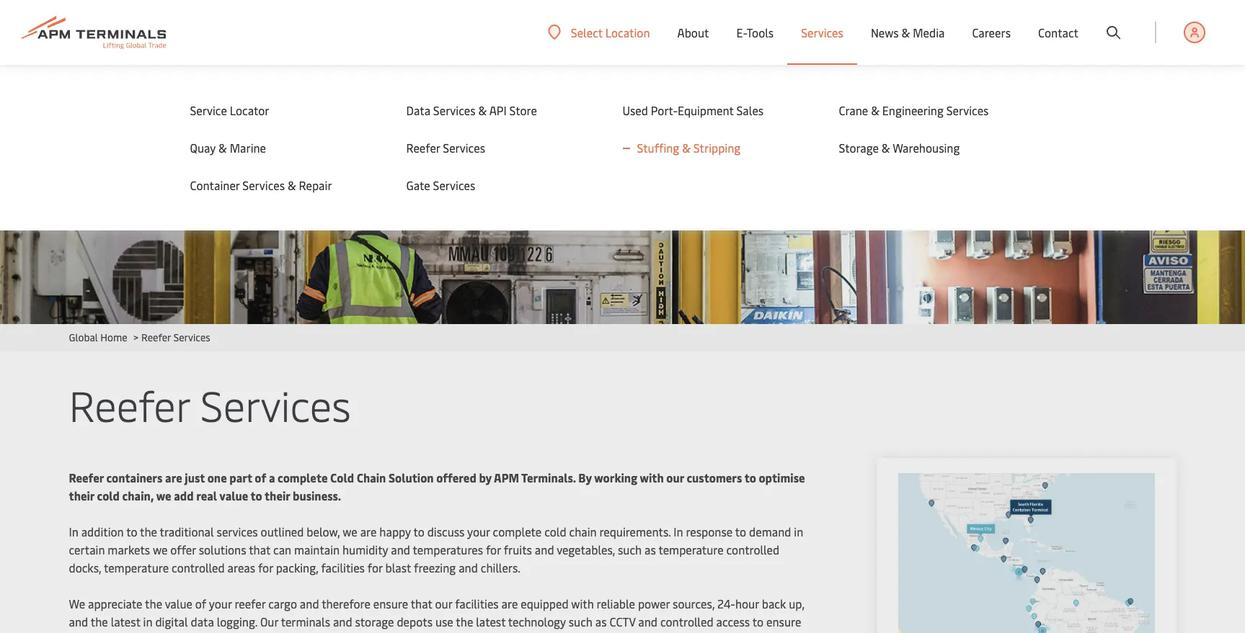 Task type: locate. For each thing, give the bounding box(es) containing it.
0 vertical spatial your
[[467, 524, 490, 540]]

stuffing
[[637, 140, 679, 156]]

0 horizontal spatial reefer services
[[69, 376, 351, 433]]

your up logging.
[[209, 596, 232, 612]]

storage
[[839, 140, 879, 156]]

in up certain
[[69, 524, 78, 540]]

& right quay
[[218, 140, 227, 156]]

1 horizontal spatial cold
[[544, 524, 566, 540]]

0 horizontal spatial with
[[571, 596, 594, 612]]

that inside in addition to the traditional services outlined below, we are happy to discuss your complete cold chain requirements. in response to demand in certain markets we offer solutions that can maintain humidity and temperatures for fruits and vegetables, such as temperature controlled docks, temperature controlled areas for packing, facilities for blast freezing and chillers.
[[249, 542, 270, 558]]

and down power
[[638, 614, 658, 630]]

1 vertical spatial value
[[165, 596, 192, 612]]

2 latest from the left
[[476, 614, 506, 630]]

0 horizontal spatial in
[[69, 524, 78, 540]]

service
[[190, 102, 227, 118]]

temperature down response
[[658, 542, 724, 558]]

1 vertical spatial are
[[360, 524, 377, 540]]

1 horizontal spatial temperature
[[658, 542, 724, 558]]

store
[[509, 102, 537, 118]]

container
[[190, 177, 240, 193]]

1 horizontal spatial of
[[195, 596, 206, 612]]

0 horizontal spatial in
[[143, 614, 152, 630]]

with left the reliable
[[571, 596, 594, 612]]

of
[[255, 470, 266, 486], [195, 596, 206, 612], [162, 632, 173, 634]]

we up humidity
[[343, 524, 357, 540]]

optimise
[[759, 470, 805, 486]]

their down 'a' in the left bottom of the page
[[265, 488, 290, 504]]

0 vertical spatial are
[[165, 470, 182, 486]]

in up levels
[[143, 614, 152, 630]]

location
[[605, 24, 650, 40]]

1 vertical spatial with
[[571, 596, 594, 612]]

to inside we appreciate the value of your reefer cargo and therefore ensure that our facilities are equipped with reliable power sources, 24-hour back up, and the latest in digital data logging. our terminals and storage depots use the latest technology such as cctv and controlled access to ensure the highest levels of security.
[[752, 614, 764, 630]]

0 vertical spatial cold
[[97, 488, 120, 504]]

0 horizontal spatial controlled
[[172, 560, 225, 576]]

your inside we appreciate the value of your reefer cargo and therefore ensure that our facilities are equipped with reliable power sources, 24-hour back up, and the latest in digital data logging. our terminals and storage depots use the latest technology such as cctv and controlled access to ensure the highest levels of security.
[[209, 596, 232, 612]]

humidity
[[342, 542, 388, 558]]

1 vertical spatial cold
[[544, 524, 566, 540]]

port-
[[651, 102, 678, 118]]

0 horizontal spatial facilities
[[321, 560, 365, 576]]

0 horizontal spatial value
[[165, 596, 192, 612]]

2 vertical spatial of
[[162, 632, 173, 634]]

therefore
[[322, 596, 370, 612]]

quay & marine link
[[190, 140, 377, 156]]

e-tools
[[736, 25, 774, 40]]

2 vertical spatial we
[[153, 542, 168, 558]]

1 horizontal spatial for
[[368, 560, 383, 576]]

as down requirements. on the bottom of the page
[[645, 542, 656, 558]]

1 horizontal spatial in
[[674, 524, 683, 540]]

select location
[[571, 24, 650, 40]]

are inside the 'reefer containers are just one part of a complete cold chain solution offered by apm terminals. by working with our customers to optimise their cold chain, we add real value to their business.'
[[165, 470, 182, 486]]

we
[[156, 488, 171, 504], [343, 524, 357, 540], [153, 542, 168, 558]]

contact
[[1038, 25, 1078, 40]]

in left response
[[674, 524, 683, 540]]

2 horizontal spatial controlled
[[726, 542, 779, 558]]

global home link
[[69, 331, 127, 345]]

0 vertical spatial complete
[[278, 470, 328, 486]]

& for quay & marine
[[218, 140, 227, 156]]

and up blast
[[391, 542, 410, 558]]

such left cctv
[[569, 614, 593, 630]]

discuss
[[427, 524, 465, 540]]

1 horizontal spatial are
[[360, 524, 377, 540]]

latest
[[111, 614, 140, 630], [476, 614, 506, 630]]

1 horizontal spatial controlled
[[660, 614, 713, 630]]

0 horizontal spatial our
[[435, 596, 452, 612]]

0 vertical spatial in
[[794, 524, 803, 540]]

& right crane
[[871, 102, 879, 118]]

we left the offer
[[153, 542, 168, 558]]

to down hour
[[752, 614, 764, 630]]

1 vertical spatial as
[[595, 614, 607, 630]]

controlled down demand
[[726, 542, 779, 558]]

1 vertical spatial controlled
[[172, 560, 225, 576]]

as
[[645, 542, 656, 558], [595, 614, 607, 630]]

& for storage & warehousing
[[882, 140, 890, 156]]

response
[[686, 524, 733, 540]]

data
[[191, 614, 214, 630]]

0 vertical spatial reefer services
[[406, 140, 485, 156]]

& right "news"
[[902, 25, 910, 40]]

&
[[902, 25, 910, 40], [478, 102, 487, 118], [871, 102, 879, 118], [218, 140, 227, 156], [682, 140, 691, 156], [882, 140, 890, 156], [288, 177, 296, 193]]

happy
[[379, 524, 411, 540]]

1 horizontal spatial our
[[666, 470, 684, 486]]

gate services
[[406, 177, 475, 193]]

controlled inside we appreciate the value of your reefer cargo and therefore ensure that our facilities are equipped with reliable power sources, 24-hour back up, and the latest in digital data logging. our terminals and storage depots use the latest technology such as cctv and controlled access to ensure the highest levels of security.
[[660, 614, 713, 630]]

1 horizontal spatial in
[[794, 524, 803, 540]]

0 horizontal spatial that
[[249, 542, 270, 558]]

1 horizontal spatial ensure
[[766, 614, 801, 630]]

in
[[69, 524, 78, 540], [674, 524, 683, 540]]

we left add
[[156, 488, 171, 504]]

>
[[133, 331, 138, 345]]

for down humidity
[[368, 560, 383, 576]]

1 horizontal spatial your
[[467, 524, 490, 540]]

reefer down >
[[69, 376, 190, 433]]

0 vertical spatial as
[[645, 542, 656, 558]]

access
[[716, 614, 750, 630]]

in right demand
[[794, 524, 803, 540]]

reefer services
[[406, 140, 485, 156], [69, 376, 351, 433]]

are up humidity
[[360, 524, 377, 540]]

e-tools button
[[736, 0, 774, 65]]

cold left chain,
[[97, 488, 120, 504]]

offered
[[436, 470, 476, 486]]

1 horizontal spatial such
[[618, 542, 642, 558]]

1 horizontal spatial facilities
[[455, 596, 499, 612]]

reefer inside the 'reefer containers are just one part of a complete cold chain solution offered by apm terminals. by working with our customers to optimise their cold chain, we add real value to their business.'
[[69, 470, 104, 486]]

0 vertical spatial value
[[219, 488, 248, 504]]

use
[[435, 614, 453, 630]]

sales
[[736, 102, 764, 118]]

facilities down chillers.
[[455, 596, 499, 612]]

cold
[[97, 488, 120, 504], [544, 524, 566, 540]]

1 horizontal spatial their
[[265, 488, 290, 504]]

home
[[100, 331, 127, 345]]

for right areas
[[258, 560, 273, 576]]

complete up fruits in the left bottom of the page
[[493, 524, 542, 540]]

1 vertical spatial in
[[143, 614, 152, 630]]

latest left technology
[[476, 614, 506, 630]]

to up markets
[[126, 524, 137, 540]]

1 vertical spatial your
[[209, 596, 232, 612]]

that
[[249, 542, 270, 558], [411, 596, 432, 612]]

real
[[196, 488, 217, 504]]

0 horizontal spatial such
[[569, 614, 593, 630]]

ensure up storage
[[373, 596, 408, 612]]

your right discuss
[[467, 524, 490, 540]]

demand
[[749, 524, 791, 540]]

1 vertical spatial complete
[[493, 524, 542, 540]]

of up data at the bottom left of page
[[195, 596, 206, 612]]

with right working
[[640, 470, 664, 486]]

offer
[[170, 542, 196, 558]]

engineering
[[882, 102, 944, 118]]

0 horizontal spatial complete
[[278, 470, 328, 486]]

0 vertical spatial ensure
[[373, 596, 408, 612]]

used port-equipment sales link
[[623, 102, 810, 118]]

the down we
[[69, 632, 86, 634]]

such inside in addition to the traditional services outlined below, we are happy to discuss your complete cold chain requirements. in response to demand in certain markets we offer solutions that can maintain humidity and temperatures for fruits and vegetables, such as temperature controlled docks, temperature controlled areas for packing, facilities for blast freezing and chillers.
[[618, 542, 642, 558]]

our
[[260, 614, 278, 630]]

their up addition at the bottom left of page
[[69, 488, 94, 504]]

locator
[[230, 102, 269, 118]]

0 vertical spatial our
[[666, 470, 684, 486]]

temperature down markets
[[104, 560, 169, 576]]

markets
[[108, 542, 150, 558]]

complete inside in addition to the traditional services outlined below, we are happy to discuss your complete cold chain requirements. in response to demand in certain markets we offer solutions that can maintain humidity and temperatures for fruits and vegetables, such as temperature controlled docks, temperature controlled areas for packing, facilities for blast freezing and chillers.
[[493, 524, 542, 540]]

that left can
[[249, 542, 270, 558]]

to right happy at left bottom
[[413, 524, 424, 540]]

0 horizontal spatial temperature
[[104, 560, 169, 576]]

facilities down humidity
[[321, 560, 365, 576]]

cold inside the 'reefer containers are just one part of a complete cold chain solution offered by apm terminals. by working with our customers to optimise their cold chain, we add real value to their business.'
[[97, 488, 120, 504]]

crane
[[839, 102, 868, 118]]

& right "storage"
[[882, 140, 890, 156]]

chain
[[569, 524, 597, 540]]

0 horizontal spatial are
[[165, 470, 182, 486]]

0 horizontal spatial your
[[209, 596, 232, 612]]

data
[[406, 102, 430, 118]]

& for stuffing & stripping
[[682, 140, 691, 156]]

1 horizontal spatial that
[[411, 596, 432, 612]]

to
[[744, 470, 756, 486], [251, 488, 262, 504], [126, 524, 137, 540], [413, 524, 424, 540], [735, 524, 746, 540], [752, 614, 764, 630]]

reefer services apm terminals image
[[0, 65, 1245, 324]]

addition
[[81, 524, 124, 540]]

sources,
[[673, 596, 715, 612]]

as left cctv
[[595, 614, 607, 630]]

with inside we appreciate the value of your reefer cargo and therefore ensure that our facilities are equipped with reliable power sources, 24-hour back up, and the latest in digital data logging. our terminals and storage depots use the latest technology such as cctv and controlled access to ensure the highest levels of security.
[[571, 596, 594, 612]]

1 vertical spatial our
[[435, 596, 452, 612]]

such down requirements. on the bottom of the page
[[618, 542, 642, 558]]

0 horizontal spatial ensure
[[373, 596, 408, 612]]

0 horizontal spatial cold
[[97, 488, 120, 504]]

2 vertical spatial are
[[501, 596, 518, 612]]

in inside in addition to the traditional services outlined below, we are happy to discuss your complete cold chain requirements. in response to demand in certain markets we offer solutions that can maintain humidity and temperatures for fruits and vegetables, such as temperature controlled docks, temperature controlled areas for packing, facilities for blast freezing and chillers.
[[794, 524, 803, 540]]

complete inside the 'reefer containers are just one part of a complete cold chain solution offered by apm terminals. by working with our customers to optimise their cold chain, we add real value to their business.'
[[278, 470, 328, 486]]

our up use
[[435, 596, 452, 612]]

1 vertical spatial reefer services
[[69, 376, 351, 433]]

for up chillers.
[[486, 542, 501, 558]]

facilities
[[321, 560, 365, 576], [455, 596, 499, 612]]

1 horizontal spatial with
[[640, 470, 664, 486]]

careers
[[972, 25, 1011, 40]]

cold left the chain
[[544, 524, 566, 540]]

ensure down back
[[766, 614, 801, 630]]

storage
[[355, 614, 394, 630]]

our left customers at the right of the page
[[666, 470, 684, 486]]

with
[[640, 470, 664, 486], [571, 596, 594, 612]]

up,
[[789, 596, 804, 612]]

controlled down the offer
[[172, 560, 225, 576]]

2 horizontal spatial of
[[255, 470, 266, 486]]

are up add
[[165, 470, 182, 486]]

1 vertical spatial facilities
[[455, 596, 499, 612]]

1 horizontal spatial reefer services
[[406, 140, 485, 156]]

1 vertical spatial that
[[411, 596, 432, 612]]

0 vertical spatial with
[[640, 470, 664, 486]]

value up digital
[[165, 596, 192, 612]]

1 horizontal spatial as
[[645, 542, 656, 558]]

value inside the 'reefer containers are just one part of a complete cold chain solution offered by apm terminals. by working with our customers to optimise their cold chain, we add real value to their business.'
[[219, 488, 248, 504]]

are up technology
[[501, 596, 518, 612]]

their
[[69, 488, 94, 504], [265, 488, 290, 504]]

0 vertical spatial we
[[156, 488, 171, 504]]

0 horizontal spatial as
[[595, 614, 607, 630]]

0 vertical spatial that
[[249, 542, 270, 558]]

terminals.
[[521, 470, 576, 486]]

of left 'a' in the left bottom of the page
[[255, 470, 266, 486]]

reefer right >
[[141, 331, 171, 345]]

of down digital
[[162, 632, 173, 634]]

the right use
[[456, 614, 473, 630]]

1 vertical spatial such
[[569, 614, 593, 630]]

our inside the 'reefer containers are just one part of a complete cold chain solution offered by apm terminals. by working with our customers to optimise their cold chain, we add real value to their business.'
[[666, 470, 684, 486]]

complete
[[278, 470, 328, 486], [493, 524, 542, 540]]

cold inside in addition to the traditional services outlined below, we are happy to discuss your complete cold chain requirements. in response to demand in certain markets we offer solutions that can maintain humidity and temperatures for fruits and vegetables, such as temperature controlled docks, temperature controlled areas for packing, facilities for blast freezing and chillers.
[[544, 524, 566, 540]]

and
[[391, 542, 410, 558], [535, 542, 554, 558], [459, 560, 478, 576], [300, 596, 319, 612], [69, 614, 88, 630], [333, 614, 352, 630], [638, 614, 658, 630]]

reefer
[[406, 140, 440, 156], [141, 331, 171, 345], [69, 376, 190, 433], [69, 470, 104, 486]]

1 vertical spatial we
[[343, 524, 357, 540]]

as inside we appreciate the value of your reefer cargo and therefore ensure that our facilities are equipped with reliable power sources, 24-hour back up, and the latest in digital data logging. our terminals and storage depots use the latest technology such as cctv and controlled access to ensure the highest levels of security.
[[595, 614, 607, 630]]

terminals
[[281, 614, 330, 630]]

0 vertical spatial of
[[255, 470, 266, 486]]

the up markets
[[140, 524, 157, 540]]

& inside news & media dropdown button
[[902, 25, 910, 40]]

api
[[489, 102, 507, 118]]

2 vertical spatial controlled
[[660, 614, 713, 630]]

& right stuffing
[[682, 140, 691, 156]]

reefer left containers at the bottom of the page
[[69, 470, 104, 486]]

one
[[207, 470, 227, 486]]

0 horizontal spatial their
[[69, 488, 94, 504]]

to left "optimise"
[[744, 470, 756, 486]]

service locator link
[[190, 102, 377, 118]]

power
[[638, 596, 670, 612]]

2 horizontal spatial are
[[501, 596, 518, 612]]

0 vertical spatial facilities
[[321, 560, 365, 576]]

0 vertical spatial such
[[618, 542, 642, 558]]

as inside in addition to the traditional services outlined below, we are happy to discuss your complete cold chain requirements. in response to demand in certain markets we offer solutions that can maintain humidity and temperatures for fruits and vegetables, such as temperature controlled docks, temperature controlled areas for packing, facilities for blast freezing and chillers.
[[645, 542, 656, 558]]

latest up highest at the left
[[111, 614, 140, 630]]

are inside we appreciate the value of your reefer cargo and therefore ensure that our facilities are equipped with reliable power sources, 24-hour back up, and the latest in digital data logging. our terminals and storage depots use the latest technology such as cctv and controlled access to ensure the highest levels of security.
[[501, 596, 518, 612]]

1 horizontal spatial latest
[[476, 614, 506, 630]]

controlled down sources,
[[660, 614, 713, 630]]

complete up business.
[[278, 470, 328, 486]]

1 horizontal spatial value
[[219, 488, 248, 504]]

such inside we appreciate the value of your reefer cargo and therefore ensure that our facilities are equipped with reliable power sources, 24-hour back up, and the latest in digital data logging. our terminals and storage depots use the latest technology such as cctv and controlled access to ensure the highest levels of security.
[[569, 614, 593, 630]]

media
[[913, 25, 945, 40]]

value down part
[[219, 488, 248, 504]]

1 horizontal spatial complete
[[493, 524, 542, 540]]

0 horizontal spatial latest
[[111, 614, 140, 630]]

reefer containers are just one part of a complete cold chain solution offered by apm terminals. by working with our customers to optimise their cold chain, we add real value to their business.
[[69, 470, 805, 504]]

that up depots
[[411, 596, 432, 612]]

of inside the 'reefer containers are just one part of a complete cold chain solution offered by apm terminals. by working with our customers to optimise their cold chain, we add real value to their business.'
[[255, 470, 266, 486]]



Task type: vqa. For each thing, say whether or not it's contained in the screenshot.
ADD
yes



Task type: describe. For each thing, give the bounding box(es) containing it.
0 vertical spatial temperature
[[658, 542, 724, 558]]

about
[[677, 25, 709, 40]]

back
[[762, 596, 786, 612]]

& left repair
[[288, 177, 296, 193]]

reefer down data
[[406, 140, 440, 156]]

the up digital
[[145, 596, 162, 612]]

services
[[217, 524, 258, 540]]

certain
[[69, 542, 105, 558]]

select location button
[[548, 24, 650, 40]]

fruits
[[504, 542, 532, 558]]

e-
[[736, 25, 747, 40]]

tools
[[747, 25, 774, 40]]

find services offered by apm terminals globally image
[[898, 474, 1155, 634]]

to left demand
[[735, 524, 746, 540]]

0 horizontal spatial of
[[162, 632, 173, 634]]

maintain
[[294, 542, 340, 558]]

and down temperatures
[[459, 560, 478, 576]]

used port-equipment sales
[[623, 102, 764, 118]]

& for crane & engineering services
[[871, 102, 879, 118]]

repair
[[299, 177, 332, 193]]

solutions
[[199, 542, 246, 558]]

levels
[[130, 632, 160, 634]]

cargo
[[268, 596, 297, 612]]

controlled for we appreciate the value of your reefer cargo and therefore ensure that our facilities are equipped with reliable power sources, 24-hour back up, and the latest in digital data logging. our terminals and storage depots use the latest technology such as cctv and controlled access to ensure the highest levels of security.
[[660, 614, 713, 630]]

and up terminals
[[300, 596, 319, 612]]

quay & marine
[[190, 140, 266, 156]]

that inside we appreciate the value of your reefer cargo and therefore ensure that our facilities are equipped with reliable power sources, 24-hour back up, and the latest in digital data logging. our terminals and storage depots use the latest technology such as cctv and controlled access to ensure the highest levels of security.
[[411, 596, 432, 612]]

solution
[[389, 470, 434, 486]]

1 vertical spatial of
[[195, 596, 206, 612]]

a
[[269, 470, 275, 486]]

1 latest from the left
[[111, 614, 140, 630]]

warehousing
[[893, 140, 960, 156]]

marine
[[230, 140, 266, 156]]

1 in from the left
[[69, 524, 78, 540]]

data services & api store
[[406, 102, 537, 118]]

requirements.
[[599, 524, 671, 540]]

docks,
[[69, 560, 101, 576]]

chillers.
[[481, 560, 520, 576]]

and down we
[[69, 614, 88, 630]]

contact button
[[1038, 0, 1078, 65]]

hour
[[735, 596, 759, 612]]

we
[[69, 596, 85, 612]]

stuffing & stripping
[[637, 140, 741, 156]]

to down part
[[251, 488, 262, 504]]

containers
[[106, 470, 163, 486]]

areas
[[228, 560, 255, 576]]

we inside the 'reefer containers are just one part of a complete cold chain solution offered by apm terminals. by working with our customers to optimise their cold chain, we add real value to their business.'
[[156, 488, 171, 504]]

& left api
[[478, 102, 487, 118]]

news & media
[[871, 25, 945, 40]]

service locator
[[190, 102, 269, 118]]

global
[[69, 331, 98, 345]]

1 vertical spatial temperature
[[104, 560, 169, 576]]

used
[[623, 102, 648, 118]]

in addition to the traditional services outlined below, we are happy to discuss your complete cold chain requirements. in response to demand in certain markets we offer solutions that can maintain humidity and temperatures for fruits and vegetables, such as temperature controlled docks, temperature controlled areas for packing, facilities for blast freezing and chillers.
[[69, 524, 803, 576]]

reefer services link
[[406, 140, 594, 156]]

2 their from the left
[[265, 488, 290, 504]]

blast
[[385, 560, 411, 576]]

gate services link
[[406, 177, 594, 193]]

part
[[229, 470, 252, 486]]

freezing
[[414, 560, 456, 576]]

about button
[[677, 0, 709, 65]]

with inside the 'reefer containers are just one part of a complete cold chain solution offered by apm terminals. by working with our customers to optimise their cold chain, we add real value to their business.'
[[640, 470, 664, 486]]

traditional
[[160, 524, 214, 540]]

by
[[578, 470, 592, 486]]

below,
[[307, 524, 340, 540]]

apm
[[494, 470, 519, 486]]

1 vertical spatial ensure
[[766, 614, 801, 630]]

24-
[[717, 596, 735, 612]]

outlined
[[261, 524, 304, 540]]

value inside we appreciate the value of your reefer cargo and therefore ensure that our facilities are equipped with reliable power sources, 24-hour back up, and the latest in digital data logging. our terminals and storage depots use the latest technology such as cctv and controlled access to ensure the highest levels of security.
[[165, 596, 192, 612]]

crane & engineering services link
[[839, 102, 1026, 118]]

container services & repair link
[[190, 177, 377, 193]]

2 in from the left
[[674, 524, 683, 540]]

facilities inside in addition to the traditional services outlined below, we are happy to discuss your complete cold chain requirements. in response to demand in certain markets we offer solutions that can maintain humidity and temperatures for fruits and vegetables, such as temperature controlled docks, temperature controlled areas for packing, facilities for blast freezing and chillers.
[[321, 560, 365, 576]]

in inside we appreciate the value of your reefer cargo and therefore ensure that our facilities are equipped with reliable power sources, 24-hour back up, and the latest in digital data logging. our terminals and storage depots use the latest technology such as cctv and controlled access to ensure the highest levels of security.
[[143, 614, 152, 630]]

depots
[[397, 614, 433, 630]]

just
[[185, 470, 205, 486]]

working
[[594, 470, 637, 486]]

packing,
[[276, 560, 318, 576]]

can
[[273, 542, 291, 558]]

facilities inside we appreciate the value of your reefer cargo and therefore ensure that our facilities are equipped with reliable power sources, 24-hour back up, and the latest in digital data logging. our terminals and storage depots use the latest technology such as cctv and controlled access to ensure the highest levels of security.
[[455, 596, 499, 612]]

data services & api store link
[[406, 102, 594, 118]]

select
[[571, 24, 603, 40]]

0 vertical spatial controlled
[[726, 542, 779, 558]]

2 horizontal spatial for
[[486, 542, 501, 558]]

business.
[[293, 488, 341, 504]]

stripping
[[693, 140, 741, 156]]

technology
[[508, 614, 566, 630]]

reefer
[[235, 596, 265, 612]]

and right fruits in the left bottom of the page
[[535, 542, 554, 558]]

digital
[[155, 614, 188, 630]]

temperatures
[[413, 542, 483, 558]]

your inside in addition to the traditional services outlined below, we are happy to discuss your complete cold chain requirements. in response to demand in certain markets we offer solutions that can maintain humidity and temperatures for fruits and vegetables, such as temperature controlled docks, temperature controlled areas for packing, facilities for blast freezing and chillers.
[[467, 524, 490, 540]]

equipped
[[521, 596, 569, 612]]

chain
[[357, 470, 386, 486]]

logging.
[[217, 614, 257, 630]]

highest
[[89, 632, 127, 634]]

customers
[[687, 470, 742, 486]]

controlled for in addition to the traditional services outlined below, we are happy to discuss your complete cold chain requirements. in response to demand in certain markets we offer solutions that can maintain humidity and temperatures for fruits and vegetables, such as temperature controlled docks, temperature controlled areas for packing, facilities for blast freezing and chillers.
[[172, 560, 225, 576]]

cctv
[[609, 614, 635, 630]]

the inside in addition to the traditional services outlined below, we are happy to discuss your complete cold chain requirements. in response to demand in certain markets we offer solutions that can maintain humidity and temperatures for fruits and vegetables, such as temperature controlled docks, temperature controlled areas for packing, facilities for blast freezing and chillers.
[[140, 524, 157, 540]]

the up highest at the left
[[91, 614, 108, 630]]

global home > reefer services
[[69, 331, 210, 345]]

are inside in addition to the traditional services outlined below, we are happy to discuss your complete cold chain requirements. in response to demand in certain markets we offer solutions that can maintain humidity and temperatures for fruits and vegetables, such as temperature controlled docks, temperature controlled areas for packing, facilities for blast freezing and chillers.
[[360, 524, 377, 540]]

storage & warehousing
[[839, 140, 960, 156]]

storage & warehousing link
[[839, 140, 1026, 156]]

0 horizontal spatial for
[[258, 560, 273, 576]]

services button
[[801, 0, 843, 65]]

1 their from the left
[[69, 488, 94, 504]]

& for news & media
[[902, 25, 910, 40]]

and down therefore
[[333, 614, 352, 630]]

our inside we appreciate the value of your reefer cargo and therefore ensure that our facilities are equipped with reliable power sources, 24-hour back up, and the latest in digital data logging. our terminals and storage depots use the latest technology such as cctv and controlled access to ensure the highest levels of security.
[[435, 596, 452, 612]]

gate
[[406, 177, 430, 193]]



